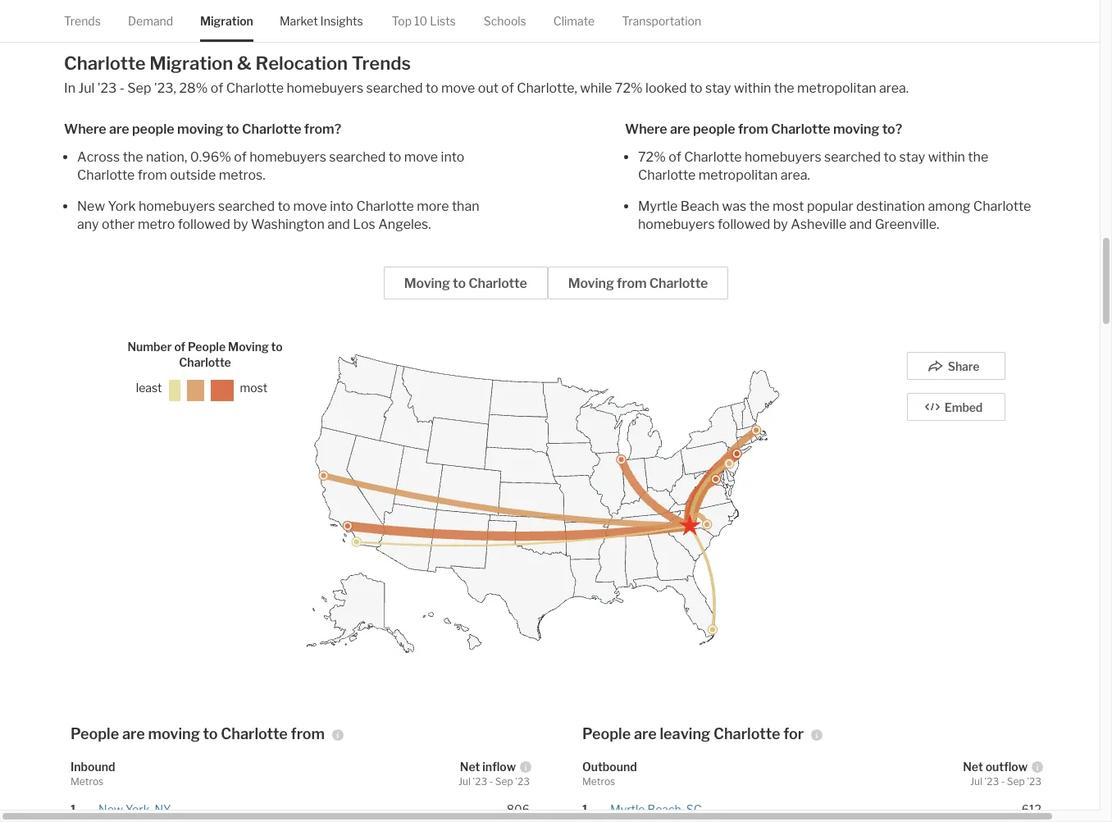 Task type: describe. For each thing, give the bounding box(es) containing it.
homebuyers up the metro
[[139, 198, 215, 214]]

new york, ny
[[98, 803, 171, 817]]

transportation link
[[622, 0, 702, 42]]

followed inside more than any other metro followed by
[[178, 216, 231, 232]]

outbound
[[583, 759, 637, 773]]

top 10 lists link
[[392, 0, 456, 42]]

trends inside charlotte migration & relocation trends in jul '23 - sep '23 , 28 % of charlotte homebuyers searched to move out of charlotte , while 72 % looked to stay within the metropolitan area.
[[352, 52, 411, 74]]

'23 down "inflow"
[[515, 775, 530, 787]]

top
[[392, 14, 412, 28]]

out
[[478, 80, 499, 96]]

the inside "myrtle beach was the most popular destination among charlotte homebuyers followed by asheville and greenville ."
[[750, 198, 770, 214]]

other
[[102, 216, 135, 232]]

asheville
[[791, 216, 847, 232]]

the inside charlotte migration & relocation trends in jul '23 - sep '23 , 28 % of charlotte homebuyers searched to move out of charlotte , while 72 % looked to stay within the metropolitan area.
[[774, 80, 795, 96]]

schools link
[[484, 0, 527, 42]]

demand link
[[128, 0, 173, 42]]

'23 right the 'in'
[[97, 80, 117, 96]]

market
[[280, 14, 318, 28]]

the inside across the nation, 0.96 % of homebuyers searched to move into charlotte from outside metros.
[[123, 149, 143, 165]]

number
[[128, 339, 172, 353]]

los
[[353, 216, 376, 232]]

myrtle beach, sc link
[[610, 803, 702, 817]]

destination
[[857, 198, 926, 214]]

more than any other metro followed by
[[77, 198, 480, 232]]

beach,
[[648, 803, 684, 817]]

stay inside 72 % of charlotte homebuyers searched to stay within the charlotte metropolitan area.
[[900, 149, 926, 165]]

metros for people are moving to charlotte from
[[71, 775, 104, 787]]

are for where are people from charlotte moving to?
[[670, 121, 690, 137]]

myrtle beach was the most popular destination among charlotte homebuyers followed by asheville and greenville .
[[638, 198, 1031, 232]]

'23 up 612
[[1027, 775, 1042, 787]]

% left looked
[[631, 80, 643, 96]]

charlotte inside "myrtle beach was the most popular destination among charlotte homebuyers followed by asheville and greenville ."
[[974, 198, 1031, 214]]

moving up 0.96
[[177, 121, 223, 137]]

outflow
[[986, 759, 1028, 773]]

homebuyers inside across the nation, 0.96 % of homebuyers searched to move into charlotte from outside metros.
[[250, 149, 326, 165]]

washington and los angeles .
[[251, 216, 431, 232]]

'23 down net inflow
[[473, 775, 487, 787]]

homebuyers inside 72 % of charlotte homebuyers searched to stay within the charlotte metropolitan area.
[[745, 149, 822, 165]]

- for people are moving to charlotte from
[[490, 775, 493, 787]]

where are people from charlotte moving to?
[[625, 121, 903, 137]]

net outflow
[[963, 759, 1028, 773]]

806
[[507, 803, 530, 817]]

ny
[[155, 803, 171, 817]]

greenville
[[875, 216, 937, 232]]

where are people moving to charlotte from?
[[64, 121, 341, 137]]

1 for people are leaving charlotte for
[[583, 803, 588, 817]]

popular
[[807, 198, 854, 214]]

lists
[[430, 14, 456, 28]]

from inside across the nation, 0.96 % of homebuyers searched to move into charlotte from outside metros.
[[138, 167, 167, 183]]

leaving
[[660, 725, 711, 742]]

from?
[[304, 121, 341, 137]]

'23 left the "28"
[[154, 80, 174, 96]]

to inside across the nation, 0.96 % of homebuyers searched to move into charlotte from outside metros.
[[389, 149, 402, 165]]

1 . from the left
[[429, 216, 431, 232]]

sc
[[686, 803, 702, 817]]

searched inside across the nation, 0.96 % of homebuyers searched to move into charlotte from outside metros.
[[329, 149, 386, 165]]

york
[[108, 198, 136, 214]]

to inside "number of people moving to charlotte"
[[271, 339, 283, 353]]

and inside "myrtle beach was the most popular destination among charlotte homebuyers followed by asheville and greenville ."
[[850, 216, 872, 232]]

jul for people are leaving charlotte for
[[970, 775, 983, 787]]

demand
[[128, 14, 173, 28]]

metro
[[138, 216, 175, 232]]

least
[[136, 381, 162, 395]]

the inside 72 % of charlotte homebuyers searched to stay within the charlotte metropolitan area.
[[968, 149, 989, 165]]

for
[[784, 725, 804, 742]]

searched inside charlotte migration & relocation trends in jul '23 - sep '23 , 28 % of charlotte homebuyers searched to move out of charlotte , while 72 % looked to stay within the metropolitan area.
[[366, 80, 423, 96]]

inbound
[[71, 759, 115, 773]]

people for moving
[[132, 121, 174, 137]]

homebuyers inside charlotte migration & relocation trends in jul '23 - sep '23 , 28 % of charlotte homebuyers searched to move out of charlotte , while 72 % looked to stay within the metropolitan area.
[[287, 80, 364, 96]]

market insights
[[280, 14, 363, 28]]

0.96
[[190, 149, 219, 165]]

migration link
[[200, 0, 253, 42]]

2 vertical spatial move
[[293, 198, 327, 214]]

across the nation, 0.96 % of homebuyers searched to move into charlotte from outside metros.
[[77, 149, 465, 183]]

market insights link
[[280, 0, 363, 42]]

move inside across the nation, 0.96 % of homebuyers searched to move into charlotte from outside metros.
[[404, 149, 438, 165]]

was
[[722, 198, 747, 214]]

612
[[1022, 803, 1042, 817]]

'23 down net outflow
[[985, 775, 999, 787]]

angeles
[[378, 216, 429, 232]]

people are moving to charlotte from
[[71, 725, 325, 742]]

share button
[[907, 352, 1006, 380]]

sep for people are moving to charlotte from
[[495, 775, 513, 787]]

metros.
[[219, 167, 266, 183]]

jul '23 - sep '23 for people are moving to charlotte from
[[459, 775, 530, 787]]

share
[[948, 359, 980, 373]]

myrtle for myrtle beach was the most popular destination among charlotte homebuyers followed by asheville and greenville .
[[638, 198, 678, 214]]

people for people are moving to charlotte from
[[71, 725, 119, 742]]

number of people moving to charlotte
[[128, 339, 283, 369]]

myrtle beach, sc
[[610, 803, 702, 817]]

among
[[928, 198, 971, 214]]

relocation
[[256, 52, 348, 74]]

climate link
[[554, 0, 595, 42]]

% up where are people moving to charlotte from?
[[196, 80, 208, 96]]

embed
[[945, 400, 983, 414]]

climate
[[554, 14, 595, 28]]

followed inside "myrtle beach was the most popular destination among charlotte homebuyers followed by asheville and greenville ."
[[718, 216, 771, 232]]

myrtle for myrtle beach, sc
[[610, 803, 645, 817]]

new york homebuyers searched to move into charlotte
[[77, 198, 414, 214]]

0 vertical spatial migration
[[200, 14, 253, 28]]

1 for people are moving to charlotte from
[[71, 803, 76, 817]]

metropolitan inside charlotte migration & relocation trends in jul '23 - sep '23 , 28 % of charlotte homebuyers searched to move out of charlotte , while 72 % looked to stay within the metropolitan area.
[[797, 80, 877, 96]]

10
[[414, 14, 428, 28]]



Task type: locate. For each thing, give the bounding box(es) containing it.
0 vertical spatial stay
[[706, 80, 731, 96]]

within inside 72 % of charlotte homebuyers searched to stay within the charlotte metropolitan area.
[[928, 149, 966, 165]]

net left "inflow"
[[460, 759, 480, 773]]

charlotte inside "number of people moving to charlotte"
[[179, 355, 231, 369]]

0 vertical spatial 72
[[615, 80, 631, 96]]

people up inbound in the bottom left of the page
[[71, 725, 119, 742]]

move
[[441, 80, 475, 96], [404, 149, 438, 165], [293, 198, 327, 214]]

72 down looked
[[638, 149, 654, 165]]

area. up to?
[[879, 80, 909, 96]]

1 vertical spatial new
[[98, 803, 123, 817]]

trends left demand
[[64, 14, 101, 28]]

0 horizontal spatial move
[[293, 198, 327, 214]]

charlotte inside across the nation, 0.96 % of homebuyers searched to move into charlotte from outside metros.
[[77, 167, 135, 183]]

while
[[580, 80, 612, 96]]

migration up the "28"
[[149, 52, 233, 74]]

searched up popular
[[825, 149, 881, 165]]

2 by from the left
[[773, 216, 788, 232]]

2 followed from the left
[[718, 216, 771, 232]]

1 by from the left
[[233, 216, 248, 232]]

any
[[77, 216, 99, 232]]

% inside across the nation, 0.96 % of homebuyers searched to move into charlotte from outside metros.
[[219, 149, 231, 165]]

move inside charlotte migration & relocation trends in jul '23 - sep '23 , 28 % of charlotte homebuyers searched to move out of charlotte , while 72 % looked to stay within the metropolitan area.
[[441, 80, 475, 96]]

stay inside charlotte migration & relocation trends in jul '23 - sep '23 , 28 % of charlotte homebuyers searched to move out of charlotte , while 72 % looked to stay within the metropolitan area.
[[706, 80, 731, 96]]

0 horizontal spatial stay
[[706, 80, 731, 96]]

most inside "myrtle beach was the most popular destination among charlotte homebuyers followed by asheville and greenville ."
[[773, 198, 804, 214]]

embed button
[[907, 393, 1006, 421]]

stay down to?
[[900, 149, 926, 165]]

0 horizontal spatial where
[[64, 121, 106, 137]]

people
[[188, 339, 226, 353], [71, 725, 119, 742], [583, 725, 631, 742]]

area. inside charlotte migration & relocation trends in jul '23 - sep '23 , 28 % of charlotte homebuyers searched to move out of charlotte , while 72 % looked to stay within the metropolitan area.
[[879, 80, 909, 96]]

across
[[77, 149, 120, 165]]

2 horizontal spatial moving
[[568, 275, 614, 291]]

metropolitan
[[797, 80, 877, 96], [699, 167, 778, 183]]

1 jul '23 - sep '23 from the left
[[459, 775, 530, 787]]

moving left to?
[[834, 121, 880, 137]]

are up across
[[109, 121, 129, 137]]

0 vertical spatial within
[[734, 80, 771, 96]]

jul down net outflow
[[970, 775, 983, 787]]

homebuyers down relocation on the left top of page
[[287, 80, 364, 96]]

metros for people are leaving charlotte for
[[583, 775, 615, 787]]

by left "asheville"
[[773, 216, 788, 232]]

stay
[[706, 80, 731, 96], [900, 149, 926, 165]]

0 horizontal spatial trends
[[64, 14, 101, 28]]

% up metros.
[[219, 149, 231, 165]]

2 . from the left
[[937, 216, 940, 232]]

moving from charlotte
[[568, 275, 708, 291]]

1 horizontal spatial people
[[693, 121, 736, 137]]

%
[[196, 80, 208, 96], [631, 80, 643, 96], [219, 149, 231, 165], [654, 149, 666, 165]]

1 vertical spatial move
[[404, 149, 438, 165]]

where down looked
[[625, 121, 668, 137]]

homebuyers down beach at the top of the page
[[638, 216, 715, 232]]

by inside "myrtle beach was the most popular destination among charlotte homebuyers followed by asheville and greenville ."
[[773, 216, 788, 232]]

1 horizontal spatial trends
[[352, 52, 411, 74]]

of inside 72 % of charlotte homebuyers searched to stay within the charlotte metropolitan area.
[[669, 149, 682, 165]]

1 vertical spatial into
[[330, 198, 354, 214]]

followed down new york homebuyers searched to move into charlotte
[[178, 216, 231, 232]]

moving for moving from
[[568, 275, 614, 291]]

myrtle left beach at the top of the page
[[638, 198, 678, 214]]

the up among
[[968, 149, 989, 165]]

0 horizontal spatial metropolitan
[[699, 167, 778, 183]]

0 vertical spatial move
[[441, 80, 475, 96]]

72 right while
[[615, 80, 631, 96]]

0 vertical spatial most
[[773, 198, 804, 214]]

jul down net inflow
[[459, 775, 471, 787]]

in
[[64, 80, 75, 96]]

stay right looked
[[706, 80, 731, 96]]

where
[[64, 121, 106, 137], [625, 121, 668, 137]]

move up "more"
[[404, 149, 438, 165]]

are for where are people moving to charlotte from?
[[109, 121, 129, 137]]

people are leaving charlotte for
[[583, 725, 804, 742]]

move left the 'out'
[[441, 80, 475, 96]]

inflow
[[483, 759, 516, 773]]

by down new york homebuyers searched to move into charlotte
[[233, 216, 248, 232]]

1 horizontal spatial 1
[[583, 803, 588, 817]]

0 vertical spatial metropolitan
[[797, 80, 877, 96]]

of right the 'out'
[[501, 80, 514, 96]]

jul
[[78, 80, 95, 96], [459, 775, 471, 787], [970, 775, 983, 787]]

followed
[[178, 216, 231, 232], [718, 216, 771, 232]]

0 horizontal spatial net
[[460, 759, 480, 773]]

sep down outflow
[[1007, 775, 1025, 787]]

, left the "28"
[[174, 80, 176, 96]]

metropolitan up 72 % of charlotte homebuyers searched to stay within the charlotte metropolitan area.
[[797, 80, 877, 96]]

new york, ny link
[[98, 803, 171, 817]]

1 followed from the left
[[178, 216, 231, 232]]

72 inside 72 % of charlotte homebuyers searched to stay within the charlotte metropolitan area.
[[638, 149, 654, 165]]

.
[[429, 216, 431, 232], [937, 216, 940, 232]]

searched down from?
[[329, 149, 386, 165]]

2 jul '23 - sep '23 from the left
[[970, 775, 1042, 787]]

of up beach at the top of the page
[[669, 149, 682, 165]]

move up washington
[[293, 198, 327, 214]]

1 horizontal spatial -
[[490, 775, 493, 787]]

homebuyers down from?
[[250, 149, 326, 165]]

- inside charlotte migration & relocation trends in jul '23 - sep '23 , 28 % of charlotte homebuyers searched to move out of charlotte , while 72 % looked to stay within the metropolitan area.
[[120, 80, 125, 96]]

york,
[[125, 803, 152, 817]]

metropolitan up was
[[699, 167, 778, 183]]

area.
[[879, 80, 909, 96], [781, 167, 810, 183]]

by inside more than any other metro followed by
[[233, 216, 248, 232]]

2 , from the left
[[575, 80, 578, 96]]

homebuyers
[[287, 80, 364, 96], [250, 149, 326, 165], [745, 149, 822, 165], [139, 198, 215, 214], [638, 216, 715, 232]]

moving
[[404, 275, 450, 291], [568, 275, 614, 291], [228, 339, 269, 353]]

72 inside charlotte migration & relocation trends in jul '23 - sep '23 , 28 % of charlotte homebuyers searched to move out of charlotte , while 72 % looked to stay within the metropolitan area.
[[615, 80, 631, 96]]

0 horizontal spatial 72
[[615, 80, 631, 96]]

nation,
[[146, 149, 187, 165]]

are down looked
[[670, 121, 690, 137]]

net for people are moving to charlotte from
[[460, 759, 480, 773]]

within up among
[[928, 149, 966, 165]]

new for new york, ny
[[98, 803, 123, 817]]

new for new york homebuyers searched to move into charlotte
[[77, 198, 105, 214]]

within up where are people from charlotte moving to?
[[734, 80, 771, 96]]

1 1 from the left
[[71, 803, 76, 817]]

people for from
[[693, 121, 736, 137]]

of right number
[[174, 339, 186, 353]]

myrtle inside "myrtle beach was the most popular destination among charlotte homebuyers followed by asheville and greenville ."
[[638, 198, 678, 214]]

2 and from the left
[[850, 216, 872, 232]]

-
[[120, 80, 125, 96], [490, 775, 493, 787], [1001, 775, 1005, 787]]

schools
[[484, 14, 527, 28]]

are up new york, ny
[[122, 725, 145, 742]]

where for across the nation,
[[64, 121, 106, 137]]

% inside 72 % of charlotte homebuyers searched to stay within the charlotte metropolitan area.
[[654, 149, 666, 165]]

0 horizontal spatial jul
[[78, 80, 95, 96]]

0 horizontal spatial metros
[[71, 775, 104, 787]]

0 horizontal spatial people
[[132, 121, 174, 137]]

1 horizontal spatial jul '23 - sep '23
[[970, 775, 1042, 787]]

sep inside charlotte migration & relocation trends in jul '23 - sep '23 , 28 % of charlotte homebuyers searched to move out of charlotte , while 72 % looked to stay within the metropolitan area.
[[127, 80, 151, 96]]

- down outflow
[[1001, 775, 1005, 787]]

jul '23 - sep '23 down outflow
[[970, 775, 1042, 787]]

area. inside 72 % of charlotte homebuyers searched to stay within the charlotte metropolitan area.
[[781, 167, 810, 183]]

sep for people are leaving charlotte for
[[1007, 775, 1025, 787]]

to inside 72 % of charlotte homebuyers searched to stay within the charlotte metropolitan area.
[[884, 149, 897, 165]]

0 horizontal spatial moving
[[228, 339, 269, 353]]

0 vertical spatial new
[[77, 198, 105, 214]]

0 horizontal spatial sep
[[127, 80, 151, 96]]

0 horizontal spatial people
[[71, 725, 119, 742]]

0 horizontal spatial ,
[[174, 80, 176, 96]]

jul '23 - sep '23 down "inflow"
[[459, 775, 530, 787]]

1 horizontal spatial metropolitan
[[797, 80, 877, 96]]

, left while
[[575, 80, 578, 96]]

beach
[[681, 198, 720, 214]]

myrtle left beach,
[[610, 803, 645, 817]]

2 1 from the left
[[583, 803, 588, 817]]

searched
[[366, 80, 423, 96], [329, 149, 386, 165], [825, 149, 881, 165], [218, 198, 275, 214]]

insights
[[320, 14, 363, 28]]

trends down top
[[352, 52, 411, 74]]

1 horizontal spatial .
[[937, 216, 940, 232]]

jul '23 - sep '23 for people are leaving charlotte for
[[970, 775, 1042, 787]]

metros down inbound in the bottom left of the page
[[71, 775, 104, 787]]

1 horizontal spatial and
[[850, 216, 872, 232]]

0 horizontal spatial into
[[330, 198, 354, 214]]

- right the 'in'
[[120, 80, 125, 96]]

2 horizontal spatial people
[[583, 725, 631, 742]]

1 and from the left
[[328, 216, 350, 232]]

migration inside charlotte migration & relocation trends in jul '23 - sep '23 , 28 % of charlotte homebuyers searched to move out of charlotte , while 72 % looked to stay within the metropolitan area.
[[149, 52, 233, 74]]

2 horizontal spatial -
[[1001, 775, 1005, 787]]

into
[[441, 149, 465, 165], [330, 198, 354, 214]]

outside
[[170, 167, 216, 183]]

within
[[734, 80, 771, 96], [928, 149, 966, 165]]

,
[[174, 80, 176, 96], [575, 80, 578, 96]]

looked
[[646, 80, 687, 96]]

to?
[[883, 121, 903, 137]]

moving to charlotte
[[404, 275, 527, 291]]

1 horizontal spatial stay
[[900, 149, 926, 165]]

and down destination at the top of the page
[[850, 216, 872, 232]]

top 10 lists
[[392, 14, 456, 28]]

the up where are people from charlotte moving to?
[[774, 80, 795, 96]]

people up nation,
[[132, 121, 174, 137]]

jul inside charlotte migration & relocation trends in jul '23 - sep '23 , 28 % of charlotte homebuyers searched to move out of charlotte , while 72 % looked to stay within the metropolitan area.
[[78, 80, 95, 96]]

0 vertical spatial myrtle
[[638, 198, 678, 214]]

28
[[179, 80, 196, 96]]

the left nation,
[[123, 149, 143, 165]]

1 down 'outbound'
[[583, 803, 588, 817]]

followed down was
[[718, 216, 771, 232]]

1 horizontal spatial followed
[[718, 216, 771, 232]]

0 horizontal spatial -
[[120, 80, 125, 96]]

1 horizontal spatial metros
[[583, 775, 615, 787]]

2 people from the left
[[693, 121, 736, 137]]

from
[[738, 121, 769, 137], [138, 167, 167, 183], [617, 275, 647, 291], [291, 725, 325, 742]]

than
[[452, 198, 480, 214]]

most
[[773, 198, 804, 214], [240, 381, 268, 395]]

0 vertical spatial into
[[441, 149, 465, 165]]

are left leaving
[[634, 725, 657, 742]]

1 horizontal spatial by
[[773, 216, 788, 232]]

1 vertical spatial trends
[[352, 52, 411, 74]]

2 horizontal spatial sep
[[1007, 775, 1025, 787]]

within inside charlotte migration & relocation trends in jul '23 - sep '23 , 28 % of charlotte homebuyers searched to move out of charlotte , while 72 % looked to stay within the metropolitan area.
[[734, 80, 771, 96]]

myrtle
[[638, 198, 678, 214], [610, 803, 645, 817]]

moving up ny
[[148, 725, 200, 742]]

new up "any"
[[77, 198, 105, 214]]

1 vertical spatial most
[[240, 381, 268, 395]]

people inside "number of people moving to charlotte"
[[188, 339, 226, 353]]

and left los
[[328, 216, 350, 232]]

1 horizontal spatial move
[[404, 149, 438, 165]]

new
[[77, 198, 105, 214], [98, 803, 123, 817]]

people up 'outbound'
[[583, 725, 631, 742]]

1 vertical spatial area.
[[781, 167, 810, 183]]

moving inside "number of people moving to charlotte"
[[228, 339, 269, 353]]

homebuyers inside "myrtle beach was the most popular destination among charlotte homebuyers followed by asheville and greenville ."
[[638, 216, 715, 232]]

1 down inbound in the bottom left of the page
[[71, 803, 76, 817]]

into up washington and los angeles .
[[330, 198, 354, 214]]

2 where from the left
[[625, 121, 668, 137]]

area. up popular
[[781, 167, 810, 183]]

trends link
[[64, 0, 101, 42]]

1 horizontal spatial moving
[[404, 275, 450, 291]]

0 horizontal spatial and
[[328, 216, 350, 232]]

0 vertical spatial area.
[[879, 80, 909, 96]]

1 horizontal spatial sep
[[495, 775, 513, 787]]

most up "asheville"
[[773, 198, 804, 214]]

are for people are moving to charlotte from
[[122, 725, 145, 742]]

most down "number of people moving to charlotte"
[[240, 381, 268, 395]]

1 horizontal spatial jul
[[459, 775, 471, 787]]

homebuyers down where are people from charlotte moving to?
[[745, 149, 822, 165]]

metros down 'outbound'
[[583, 775, 615, 787]]

1 metros from the left
[[71, 775, 104, 787]]

charlotte migration & relocation trends in jul '23 - sep '23 , 28 % of charlotte homebuyers searched to move out of charlotte , while 72 % looked to stay within the metropolitan area.
[[64, 52, 909, 96]]

of inside "number of people moving to charlotte"
[[174, 339, 186, 353]]

migration up &
[[200, 14, 253, 28]]

. down "more"
[[429, 216, 431, 232]]

0 horizontal spatial .
[[429, 216, 431, 232]]

1 vertical spatial metropolitan
[[699, 167, 778, 183]]

are
[[109, 121, 129, 137], [670, 121, 690, 137], [122, 725, 145, 742], [634, 725, 657, 742]]

net inflow
[[460, 759, 516, 773]]

0 horizontal spatial by
[[233, 216, 248, 232]]

into inside across the nation, 0.96 % of homebuyers searched to move into charlotte from outside metros.
[[441, 149, 465, 165]]

1 horizontal spatial 72
[[638, 149, 654, 165]]

where up across
[[64, 121, 106, 137]]

and
[[328, 216, 350, 232], [850, 216, 872, 232]]

searched down metros.
[[218, 198, 275, 214]]

into up than
[[441, 149, 465, 165]]

of up metros.
[[234, 149, 247, 165]]

the right was
[[750, 198, 770, 214]]

people up beach at the top of the page
[[693, 121, 736, 137]]

0 horizontal spatial area.
[[781, 167, 810, 183]]

1 horizontal spatial people
[[188, 339, 226, 353]]

1 net from the left
[[460, 759, 480, 773]]

more
[[417, 198, 449, 214]]

1 vertical spatial migration
[[149, 52, 233, 74]]

moving
[[177, 121, 223, 137], [834, 121, 880, 137], [148, 725, 200, 742]]

- for people are leaving charlotte for
[[1001, 775, 1005, 787]]

0 horizontal spatial jul '23 - sep '23
[[459, 775, 530, 787]]

moving for moving to
[[404, 275, 450, 291]]

jul for people are moving to charlotte from
[[459, 775, 471, 787]]

of right the "28"
[[211, 80, 223, 96]]

2 net from the left
[[963, 759, 983, 773]]

net left outflow
[[963, 759, 983, 773]]

jul right the 'in'
[[78, 80, 95, 96]]

2 metros from the left
[[583, 775, 615, 787]]

sep down "inflow"
[[495, 775, 513, 787]]

. inside "myrtle beach was the most popular destination among charlotte homebuyers followed by asheville and greenville ."
[[937, 216, 940, 232]]

net
[[460, 759, 480, 773], [963, 759, 983, 773]]

- down net inflow
[[490, 775, 493, 787]]

1 horizontal spatial area.
[[879, 80, 909, 96]]

72 % of charlotte homebuyers searched to stay within the charlotte metropolitan area.
[[638, 149, 989, 183]]

1 horizontal spatial within
[[928, 149, 966, 165]]

1 vertical spatial stay
[[900, 149, 926, 165]]

0 vertical spatial trends
[[64, 14, 101, 28]]

1 horizontal spatial net
[[963, 759, 983, 773]]

jul '23 - sep '23
[[459, 775, 530, 787], [970, 775, 1042, 787]]

1 vertical spatial within
[[928, 149, 966, 165]]

where for 72
[[625, 121, 668, 137]]

1 vertical spatial 72
[[638, 149, 654, 165]]

washington
[[251, 216, 325, 232]]

1 where from the left
[[64, 121, 106, 137]]

0 horizontal spatial most
[[240, 381, 268, 395]]

0 horizontal spatial followed
[[178, 216, 231, 232]]

net for people are leaving charlotte for
[[963, 759, 983, 773]]

1 horizontal spatial into
[[441, 149, 465, 165]]

1 , from the left
[[174, 80, 176, 96]]

0 horizontal spatial within
[[734, 80, 771, 96]]

72
[[615, 80, 631, 96], [638, 149, 654, 165]]

. down among
[[937, 216, 940, 232]]

people right number
[[188, 339, 226, 353]]

sep
[[127, 80, 151, 96], [495, 775, 513, 787], [1007, 775, 1025, 787]]

2 horizontal spatial move
[[441, 80, 475, 96]]

charlotte
[[64, 52, 146, 74], [226, 80, 284, 96], [517, 80, 575, 96], [242, 121, 301, 137], [771, 121, 831, 137], [684, 149, 742, 165], [77, 167, 135, 183], [638, 167, 696, 183], [356, 198, 414, 214], [974, 198, 1031, 214], [469, 275, 527, 291], [650, 275, 708, 291], [179, 355, 231, 369], [221, 725, 288, 742], [714, 725, 781, 742]]

&
[[237, 52, 252, 74]]

of inside across the nation, 0.96 % of homebuyers searched to move into charlotte from outside metros.
[[234, 149, 247, 165]]

metropolitan inside 72 % of charlotte homebuyers searched to stay within the charlotte metropolitan area.
[[699, 167, 778, 183]]

1 horizontal spatial ,
[[575, 80, 578, 96]]

1 people from the left
[[132, 121, 174, 137]]

sep left the "28"
[[127, 80, 151, 96]]

2 horizontal spatial jul
[[970, 775, 983, 787]]

searched down top
[[366, 80, 423, 96]]

trends
[[64, 14, 101, 28], [352, 52, 411, 74]]

transportation
[[622, 14, 702, 28]]

new left 'york,'
[[98, 803, 123, 817]]

1 vertical spatial myrtle
[[610, 803, 645, 817]]

0 horizontal spatial 1
[[71, 803, 76, 817]]

are for people are leaving charlotte for
[[634, 725, 657, 742]]

searched inside 72 % of charlotte homebuyers searched to stay within the charlotte metropolitan area.
[[825, 149, 881, 165]]

people for people are leaving charlotte for
[[583, 725, 631, 742]]

1 horizontal spatial where
[[625, 121, 668, 137]]

1 horizontal spatial most
[[773, 198, 804, 214]]

% down looked
[[654, 149, 666, 165]]

to
[[426, 80, 439, 96], [690, 80, 703, 96], [226, 121, 239, 137], [389, 149, 402, 165], [884, 149, 897, 165], [278, 198, 290, 214], [453, 275, 466, 291], [271, 339, 283, 353], [203, 725, 218, 742]]



Task type: vqa. For each thing, say whether or not it's contained in the screenshot.
by within Myrtle Beach was the most popular destination among Charlotte homebuyers followed by Asheville and Greenville .
yes



